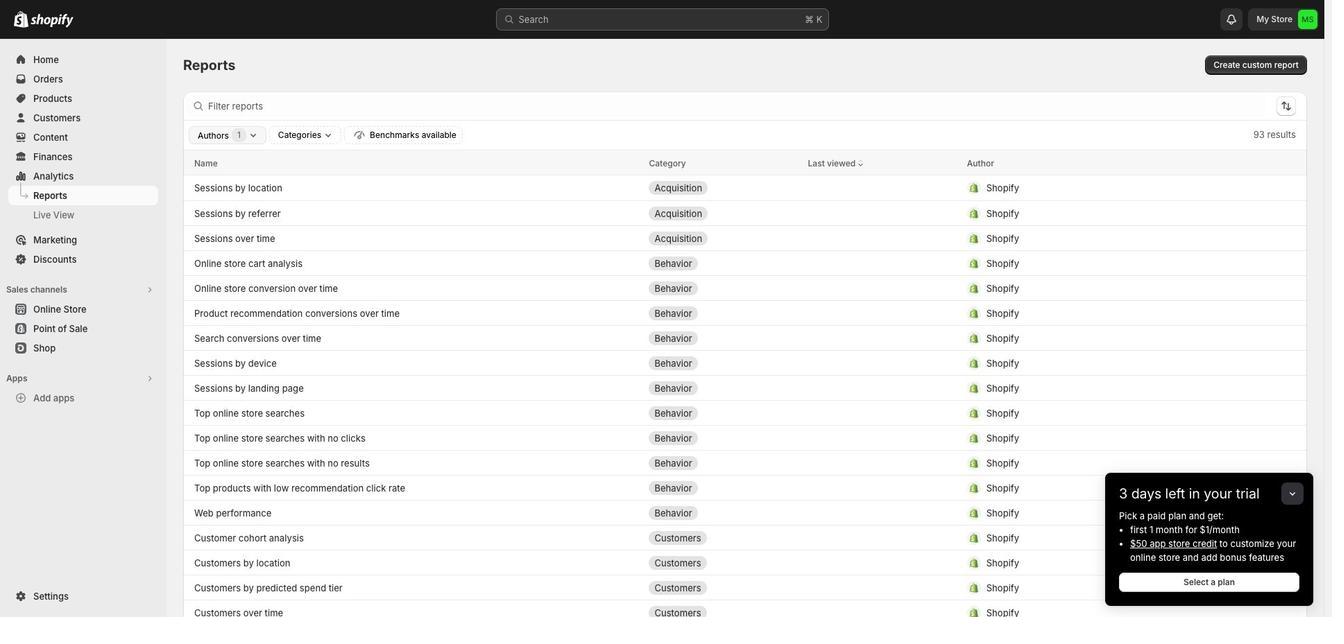 Task type: locate. For each thing, give the bounding box(es) containing it.
13 row from the top
[[183, 451, 1308, 476]]

6 row from the top
[[183, 276, 1308, 301]]

1 row from the top
[[183, 151, 1308, 176]]

3 row from the top
[[183, 201, 1308, 226]]

10 row from the top
[[183, 376, 1308, 401]]

12 row from the top
[[183, 426, 1308, 451]]

19 row from the top
[[183, 600, 1308, 618]]

15 row from the top
[[183, 501, 1308, 526]]

cell
[[649, 177, 797, 199], [967, 177, 1263, 199], [649, 202, 797, 225], [808, 202, 956, 225], [967, 202, 1263, 225], [649, 227, 797, 250], [967, 227, 1263, 250], [649, 252, 797, 275], [808, 252, 956, 275], [967, 252, 1263, 275], [649, 277, 797, 300], [967, 277, 1263, 300], [649, 302, 797, 325], [808, 302, 956, 325], [967, 302, 1263, 325], [649, 327, 797, 350], [967, 327, 1263, 350], [649, 352, 797, 375], [808, 352, 956, 375], [967, 352, 1263, 375], [649, 377, 797, 400], [967, 377, 1263, 400], [649, 402, 797, 424], [808, 402, 956, 424], [967, 402, 1263, 424], [649, 427, 797, 449], [967, 427, 1263, 449], [649, 452, 797, 474], [808, 452, 956, 474], [967, 452, 1263, 474], [649, 477, 797, 499], [967, 477, 1263, 499], [649, 502, 797, 524], [808, 502, 956, 524], [967, 502, 1263, 524], [649, 527, 797, 549], [967, 527, 1263, 549], [649, 552, 797, 574], [808, 552, 956, 574], [967, 552, 1263, 574], [649, 577, 797, 599], [967, 577, 1263, 599], [649, 602, 797, 618], [808, 602, 956, 618], [967, 602, 1263, 618]]

shopify image
[[14, 11, 28, 28]]

16 row from the top
[[183, 526, 1308, 550]]

14 row from the top
[[183, 476, 1308, 501]]

8 row from the top
[[183, 326, 1308, 351]]

row
[[183, 151, 1308, 176], [183, 176, 1308, 201], [183, 201, 1308, 226], [183, 226, 1308, 251], [183, 251, 1308, 276], [183, 276, 1308, 301], [183, 301, 1308, 326], [183, 326, 1308, 351], [183, 351, 1308, 376], [183, 376, 1308, 401], [183, 401, 1308, 426], [183, 426, 1308, 451], [183, 451, 1308, 476], [183, 476, 1308, 501], [183, 501, 1308, 526], [183, 526, 1308, 550], [183, 550, 1308, 575], [183, 575, 1308, 600], [183, 600, 1308, 618]]

shopify image
[[31, 14, 74, 28]]

my store image
[[1299, 10, 1318, 29]]

9 row from the top
[[183, 351, 1308, 376]]



Task type: describe. For each thing, give the bounding box(es) containing it.
Filter reports text field
[[208, 95, 1266, 117]]

2 row from the top
[[183, 176, 1308, 201]]

11 row from the top
[[183, 401, 1308, 426]]

17 row from the top
[[183, 550, 1308, 575]]

18 row from the top
[[183, 575, 1308, 600]]

7 row from the top
[[183, 301, 1308, 326]]

5 row from the top
[[183, 251, 1308, 276]]

4 row from the top
[[183, 226, 1308, 251]]

list of reports table
[[183, 151, 1308, 618]]



Task type: vqa. For each thing, say whether or not it's contained in the screenshot.
Search countries text field
no



